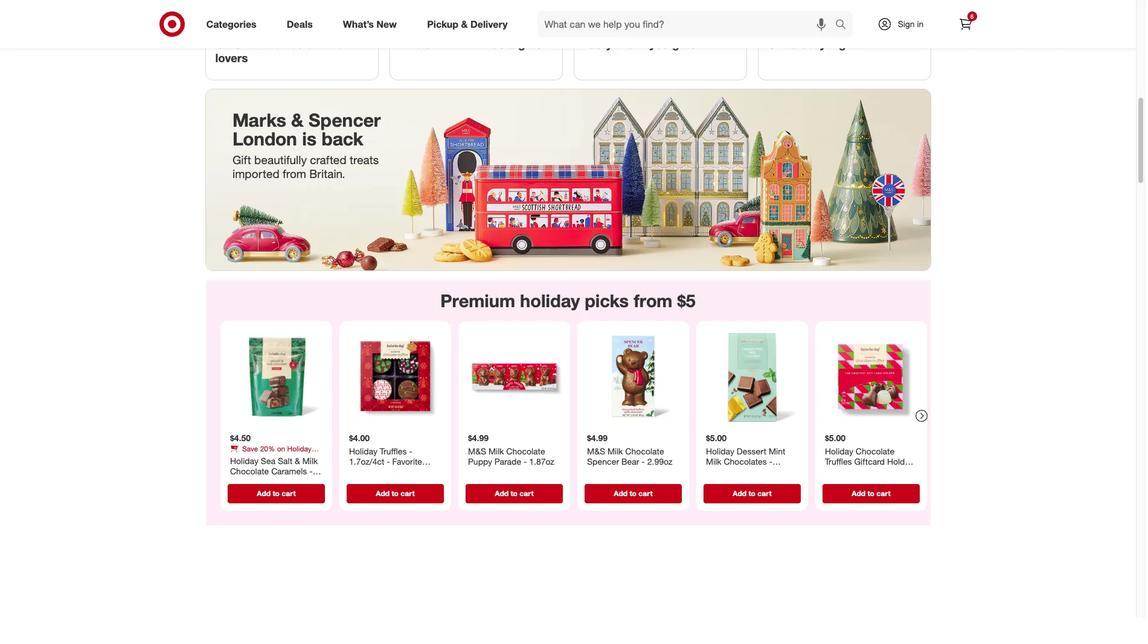 Task type: locate. For each thing, give the bounding box(es) containing it.
what's
[[343, 18, 374, 30]]

from inside carousel region
[[634, 290, 673, 312]]

gift a cozy night in
[[768, 37, 870, 51]]

night
[[829, 37, 857, 51]]

favorite inside $5.00 holiday dessert mint milk chocolates - 2.56oz. - favorite day™
[[741, 467, 771, 478]]

truffles up the 1.7oz/4ct
[[380, 446, 407, 457]]

add down 1.55oz
[[852, 489, 865, 498]]

holiday inside $5.00 holiday chocolate truffles giftcard holder - 1.55oz - favorite day™
[[825, 446, 853, 457]]

1 to from the left
[[272, 489, 279, 498]]

add to cart button down chocolates
[[704, 484, 801, 504]]

add to cart down parade
[[495, 489, 534, 498]]

foodies
[[263, 37, 303, 51]]

milk up bear
[[607, 446, 623, 457]]

3 to from the left
[[510, 489, 517, 498]]

add to cart down the holiday sea salt & milk chocolate caramels - 7oz - favorite day™
[[257, 489, 296, 498]]

cart for holiday dessert mint milk chocolates - 2.56oz. - favorite day™
[[757, 489, 772, 498]]

salt
[[278, 456, 292, 466]]

hosts
[[400, 37, 431, 51]]

chocolate
[[506, 446, 545, 457], [625, 446, 664, 457], [856, 446, 894, 457], [230, 466, 269, 477]]

delivery
[[471, 18, 508, 30]]

to
[[272, 489, 279, 498], [391, 489, 398, 498], [510, 489, 517, 498], [629, 489, 636, 498], [748, 489, 755, 498], [867, 489, 874, 498]]

holiday down save
[[230, 456, 258, 466]]

$4.99 inside $4.99 m&s milk chocolate puppy parade - 1.87oz
[[468, 433, 489, 444]]

sign
[[898, 19, 915, 29]]

sign in link
[[867, 11, 943, 37]]

1 horizontal spatial gifts
[[672, 37, 697, 51]]

milk
[[488, 446, 504, 457], [607, 446, 623, 457], [302, 456, 318, 466], [706, 457, 721, 467]]

2 m&s from the left
[[587, 446, 605, 457]]

add down 2.56oz.
[[733, 489, 746, 498]]

& inside the holiday sea salt & milk chocolate caramels - 7oz - favorite day™
[[295, 456, 300, 466]]

$5
[[677, 290, 696, 312]]

add for holiday dessert mint milk chocolates - 2.56oz. - favorite day™
[[733, 489, 746, 498]]

1 $5.00 from the left
[[706, 433, 727, 444]]

$5.00 inside $5.00 holiday dessert mint milk chocolates - 2.56oz. - favorite day™
[[706, 433, 727, 444]]

add down the holiday sea salt & milk chocolate caramels - 7oz - favorite day™
[[257, 489, 270, 498]]

gifts right mosts
[[518, 37, 542, 51]]

1 vertical spatial spencer
[[587, 457, 619, 467]]

$5.00 holiday dessert mint milk chocolates - 2.56oz. - favorite day™
[[706, 433, 793, 478]]

holiday inside save 20% on holiday food & candy gift sets
[[287, 444, 311, 453]]

4 add to cart from the left
[[614, 489, 653, 498]]

deals link
[[277, 11, 328, 37]]

new
[[377, 18, 397, 30]]

to for holiday chocolate truffles giftcard holder - 1.55oz - favorite day™
[[867, 489, 874, 498]]

tasty
[[584, 37, 612, 51]]

1 $4.99 from the left
[[468, 433, 489, 444]]

1.55oz
[[831, 467, 856, 478]]

add down parade
[[495, 489, 508, 498]]

1 add from the left
[[257, 489, 270, 498]]

add to cart down chocolates
[[733, 489, 772, 498]]

0 vertical spatial from
[[283, 167, 306, 180]]

what's new
[[343, 18, 397, 30]]

favorite down "giftcard"
[[864, 467, 894, 478]]

& right marks at left
[[291, 109, 304, 131]]

& left wine
[[306, 37, 314, 51]]

0 horizontal spatial $4.99
[[468, 433, 489, 444]]

6 cart from the left
[[876, 489, 891, 498]]

to down chocolates
[[748, 489, 755, 498]]

to for holiday sea salt & milk chocolate caramels - 7oz - favorite day™
[[272, 489, 279, 498]]

0 horizontal spatial gifts
[[518, 37, 542, 51]]

1 cart from the left
[[281, 489, 296, 498]]

m&s inside the $4.99 m&s milk chocolate spencer bear - 2.99oz
[[587, 446, 605, 457]]

1 horizontal spatial m&s
[[587, 446, 605, 457]]

7oz
[[230, 477, 243, 487]]

britain.
[[310, 167, 345, 180]]

on
[[277, 444, 285, 453]]

in right sign
[[917, 19, 924, 29]]

$4.99
[[468, 433, 489, 444], [587, 433, 608, 444]]

cart for holiday sea salt & milk chocolate caramels - 7oz - favorite day™
[[281, 489, 296, 498]]

1 m&s from the left
[[468, 446, 486, 457]]

2 $4.99 from the left
[[587, 433, 608, 444]]

1 horizontal spatial spencer
[[587, 457, 619, 467]]

day™ inside $5.00 holiday dessert mint milk chocolates - 2.56oz. - favorite day™
[[773, 467, 793, 478]]

lovers
[[215, 51, 248, 65]]

from left britain.
[[283, 167, 306, 180]]

favorite inside $4.00 holiday truffles - 1.7oz/4ct - favorite day™
[[392, 457, 422, 467]]

1 vertical spatial gift
[[233, 153, 251, 167]]

20%
[[260, 444, 275, 453]]

day™ inside $5.00 holiday chocolate truffles giftcard holder - 1.55oz - favorite day™
[[896, 467, 915, 478]]

for
[[244, 37, 260, 51]]

5 add from the left
[[733, 489, 746, 498]]

0 horizontal spatial $5.00
[[706, 433, 727, 444]]

add to cart button down bear
[[585, 484, 682, 504]]

gift inside marks & spencer london is back gift beautifully crafted treats imported from britain.
[[233, 153, 251, 167]]

6 add from the left
[[852, 489, 865, 498]]

add to cart down "giftcard"
[[852, 489, 891, 498]]

favorite inside the holiday sea salt & milk chocolate caramels - 7oz - favorite day™
[[251, 477, 281, 487]]

holiday up 2.56oz.
[[706, 446, 734, 457]]

favorite
[[392, 457, 422, 467], [741, 467, 771, 478], [864, 467, 894, 478], [251, 477, 281, 487]]

$5.00 for $5.00 holiday dessert mint milk chocolates - 2.56oz. - favorite day™
[[706, 433, 727, 444]]

cart down the 2.99oz
[[638, 489, 653, 498]]

milk up parade
[[488, 446, 504, 457]]

6 add to cart from the left
[[852, 489, 891, 498]]

add to cart button for holiday dessert mint milk chocolates - 2.56oz. - favorite day™
[[704, 484, 801, 504]]

chocolates
[[724, 457, 767, 467]]

$5.00 up 2.56oz.
[[706, 433, 727, 444]]

1.7oz/4ct
[[349, 457, 384, 467]]

- inside the $4.99 m&s milk chocolate spencer bear - 2.99oz
[[642, 457, 645, 467]]

2 add from the left
[[376, 489, 389, 498]]

cart down caramels
[[281, 489, 296, 498]]

& inside save 20% on holiday food & candy gift sets
[[247, 453, 251, 463]]

0 horizontal spatial m&s
[[468, 446, 486, 457]]

add to cart down $4.00 holiday truffles - 1.7oz/4ct - favorite day™
[[376, 489, 415, 498]]

cart for m&s milk chocolate spencer bear - 2.99oz
[[638, 489, 653, 498]]

milk inside $5.00 holiday dessert mint milk chocolates - 2.56oz. - favorite day™
[[706, 457, 721, 467]]

add to cart button
[[227, 484, 325, 504], [346, 484, 444, 504], [465, 484, 563, 504], [585, 484, 682, 504], [704, 484, 801, 504], [823, 484, 920, 504]]

gift down london
[[233, 153, 251, 167]]

chocolate up 1.87oz
[[506, 446, 545, 457]]

is
[[302, 128, 317, 150]]

& up the
[[461, 18, 468, 30]]

truffles inside $4.00 holiday truffles - 1.7oz/4ct - favorite day™
[[380, 446, 407, 457]]

milk inside the holiday sea salt & milk chocolate caramels - 7oz - favorite day™
[[302, 456, 318, 466]]

& right food
[[247, 453, 251, 463]]

gifts for foodies & wine lovers
[[215, 37, 343, 65]]

day™
[[349, 467, 368, 478], [773, 467, 793, 478], [896, 467, 915, 478], [284, 477, 303, 487]]

in
[[917, 19, 924, 29], [860, 37, 870, 51]]

holiday right on
[[287, 444, 311, 453]]

to down bear
[[629, 489, 636, 498]]

gifts right you
[[672, 37, 697, 51]]

5 cart from the left
[[757, 489, 772, 498]]

add down bear
[[614, 489, 627, 498]]

gift
[[275, 453, 285, 463]]

add down the 1.7oz/4ct
[[376, 489, 389, 498]]

0 horizontal spatial truffles
[[380, 446, 407, 457]]

holiday sea salt & milk chocolate caramels - 7oz - favorite day™ image
[[225, 326, 327, 428]]

day™ inside the holiday sea salt & milk chocolate caramels - 7oz - favorite day™
[[284, 477, 303, 487]]

$5.00 up 1.55oz
[[825, 433, 846, 444]]

picks
[[585, 290, 629, 312]]

4 add to cart button from the left
[[585, 484, 682, 504]]

3 cart from the left
[[519, 489, 534, 498]]

m&s for m&s milk chocolate puppy parade - 1.87oz
[[468, 446, 486, 457]]

chocolate up "giftcard"
[[856, 446, 894, 457]]

0 horizontal spatial gift
[[233, 153, 251, 167]]

& right salt
[[295, 456, 300, 466]]

1.87oz
[[529, 457, 554, 467]]

add to cart button for holiday chocolate truffles giftcard holder - 1.55oz - favorite day™
[[823, 484, 920, 504]]

truffles up 1.55oz
[[825, 457, 852, 467]]

save
[[242, 444, 258, 453]]

add to cart button down parade
[[465, 484, 563, 504]]

cart down 1.87oz
[[519, 489, 534, 498]]

$4.00 holiday truffles - 1.7oz/4ct - favorite day™
[[349, 433, 422, 478]]

add to cart button for holiday truffles - 1.7oz/4ct - favorite day™
[[346, 484, 444, 504]]

0 horizontal spatial in
[[860, 37, 870, 51]]

holiday up the 1.7oz/4ct
[[349, 446, 377, 457]]

search button
[[830, 11, 859, 40]]

gift left the a
[[768, 37, 788, 51]]

add
[[257, 489, 270, 498], [376, 489, 389, 498], [495, 489, 508, 498], [614, 489, 627, 498], [733, 489, 746, 498], [852, 489, 865, 498]]

mosts
[[481, 37, 515, 51]]

m&s for m&s milk chocolate spencer bear - 2.99oz
[[587, 446, 605, 457]]

candy
[[253, 453, 273, 463]]

milk up 2.56oz.
[[706, 457, 721, 467]]

What can we help you find? suggestions appear below search field
[[537, 11, 838, 37]]

holiday
[[287, 444, 311, 453], [349, 446, 377, 457], [706, 446, 734, 457], [825, 446, 853, 457], [230, 456, 258, 466]]

sea
[[261, 456, 275, 466]]

chocolate inside the $4.99 m&s milk chocolate spencer bear - 2.99oz
[[625, 446, 664, 457]]

1 horizontal spatial gift
[[768, 37, 788, 51]]

what's new link
[[333, 11, 412, 37]]

holiday inside $4.00 holiday truffles - 1.7oz/4ct - favorite day™
[[349, 446, 377, 457]]

holiday chocolate truffles giftcard holder - 1.55oz - favorite day™ image
[[820, 326, 922, 428]]

to for holiday dessert mint milk chocolates - 2.56oz. - favorite day™
[[748, 489, 755, 498]]

1 vertical spatial truffles
[[825, 457, 852, 467]]

3 add to cart from the left
[[495, 489, 534, 498]]

0 horizontal spatial spencer
[[309, 109, 381, 131]]

1 horizontal spatial $5.00
[[825, 433, 846, 444]]

holiday inside $5.00 holiday dessert mint milk chocolates - 2.56oz. - favorite day™
[[706, 446, 734, 457]]

1 horizontal spatial truffles
[[825, 457, 852, 467]]

chocolate up 7oz
[[230, 466, 269, 477]]

to down the holiday sea salt & milk chocolate caramels - 7oz - favorite day™
[[272, 489, 279, 498]]

1 horizontal spatial from
[[634, 290, 673, 312]]

bear
[[621, 457, 639, 467]]

m&s milk chocolate spencer bear - 2.99oz image
[[582, 326, 684, 428]]

add to cart button for m&s milk chocolate spencer bear - 2.99oz
[[585, 484, 682, 504]]

3 add to cart button from the left
[[465, 484, 563, 504]]

day™ down holder
[[896, 467, 915, 478]]

cart down "giftcard"
[[876, 489, 891, 498]]

favorite down chocolates
[[741, 467, 771, 478]]

4 add from the left
[[614, 489, 627, 498]]

$4.99 inside the $4.99 m&s milk chocolate spencer bear - 2.99oz
[[587, 433, 608, 444]]

day™ down the 1.7oz/4ct
[[349, 467, 368, 478]]

1 horizontal spatial $4.99
[[587, 433, 608, 444]]

$4.99 for $4.99 m&s milk chocolate puppy parade - 1.87oz
[[468, 433, 489, 444]]

gift
[[768, 37, 788, 51], [233, 153, 251, 167]]

$4.99 m&s milk chocolate puppy parade - 1.87oz
[[468, 433, 554, 467]]

holder
[[887, 457, 912, 467]]

truffles
[[380, 446, 407, 457], [825, 457, 852, 467]]

holiday dessert mint milk chocolates - 2.56oz. - favorite day™ image
[[701, 326, 803, 428]]

beautifully
[[254, 153, 307, 167]]

cart down $4.00 holiday truffles - 1.7oz/4ct - favorite day™
[[400, 489, 415, 498]]

to down parade
[[510, 489, 517, 498]]

holiday truffles - 1.7oz/4ct - favorite day™ image
[[344, 326, 446, 428]]

add for holiday sea salt & milk chocolate caramels - 7oz - favorite day™
[[257, 489, 270, 498]]

3 add from the left
[[495, 489, 508, 498]]

to down $4.00 holiday truffles - 1.7oz/4ct - favorite day™
[[391, 489, 398, 498]]

add to cart down bear
[[614, 489, 653, 498]]

2 add to cart from the left
[[376, 489, 415, 498]]

favorite inside $5.00 holiday chocolate truffles giftcard holder - 1.55oz - favorite day™
[[864, 467, 894, 478]]

favorite down sea
[[251, 477, 281, 487]]

2.99oz
[[647, 457, 672, 467]]

0 horizontal spatial from
[[283, 167, 306, 180]]

2.56oz.
[[706, 467, 733, 478]]

2 to from the left
[[391, 489, 398, 498]]

cozy
[[801, 37, 826, 51]]

1 horizontal spatial in
[[917, 19, 924, 29]]

5 add to cart from the left
[[733, 489, 772, 498]]

gifts
[[518, 37, 542, 51], [672, 37, 697, 51]]

gifts for foodies & wine lovers link
[[206, 0, 378, 80]]

5 to from the left
[[748, 489, 755, 498]]

spencer inside the $4.99 m&s milk chocolate spencer bear - 2.99oz
[[587, 457, 619, 467]]

from left $5
[[634, 290, 673, 312]]

with
[[435, 37, 458, 51]]

$5.00 inside $5.00 holiday chocolate truffles giftcard holder - 1.55oz - favorite day™
[[825, 433, 846, 444]]

add to cart button down caramels
[[227, 484, 325, 504]]

0 vertical spatial spencer
[[309, 109, 381, 131]]

5 add to cart button from the left
[[704, 484, 801, 504]]

favorite right the 1.7oz/4ct
[[392, 457, 422, 467]]

in right the night
[[860, 37, 870, 51]]

spencer up crafted
[[309, 109, 381, 131]]

1 add to cart from the left
[[257, 489, 296, 498]]

cart down chocolates
[[757, 489, 772, 498]]

day™ down caramels
[[284, 477, 303, 487]]

chocolate up bear
[[625, 446, 664, 457]]

m&s milk chocolate puppy parade - 1.87oz image
[[463, 326, 565, 428]]

2 add to cart button from the left
[[346, 484, 444, 504]]

0 vertical spatial truffles
[[380, 446, 407, 457]]

imported
[[233, 167, 280, 180]]

from
[[283, 167, 306, 180], [634, 290, 673, 312]]

holiday for holiday truffles - 1.7oz/4ct - favorite day™
[[349, 446, 377, 457]]

&
[[461, 18, 468, 30], [306, 37, 314, 51], [291, 109, 304, 131], [247, 453, 251, 463], [295, 456, 300, 466]]

from inside marks & spencer london is back gift beautifully crafted treats imported from britain.
[[283, 167, 306, 180]]

back
[[322, 128, 364, 150]]

4 to from the left
[[629, 489, 636, 498]]

6 add to cart button from the left
[[823, 484, 920, 504]]

2 cart from the left
[[400, 489, 415, 498]]

- inside $4.99 m&s milk chocolate puppy parade - 1.87oz
[[523, 457, 527, 467]]

1 vertical spatial in
[[860, 37, 870, 51]]

add to cart button down $4.00 holiday truffles - 1.7oz/4ct - favorite day™
[[346, 484, 444, 504]]

to down "giftcard"
[[867, 489, 874, 498]]

$5.00
[[706, 433, 727, 444], [825, 433, 846, 444]]

milk right sets
[[302, 456, 318, 466]]

add for holiday truffles - 1.7oz/4ct - favorite day™
[[376, 489, 389, 498]]

holiday up 1.55oz
[[825, 446, 853, 457]]

4 cart from the left
[[638, 489, 653, 498]]

wine
[[317, 37, 343, 51]]

m&s inside $4.99 m&s milk chocolate puppy parade - 1.87oz
[[468, 446, 486, 457]]

spencer left bear
[[587, 457, 619, 467]]

add to cart button down "giftcard"
[[823, 484, 920, 504]]

1 add to cart button from the left
[[227, 484, 325, 504]]

hosts with the mosts gifts
[[400, 37, 542, 51]]

add to cart
[[257, 489, 296, 498], [376, 489, 415, 498], [495, 489, 534, 498], [614, 489, 653, 498], [733, 489, 772, 498], [852, 489, 891, 498]]

& inside pickup & delivery 'link'
[[461, 18, 468, 30]]

$4.99 for $4.99 m&s milk chocolate spencer bear - 2.99oz
[[587, 433, 608, 444]]

day™ inside $4.00 holiday truffles - 1.7oz/4ct - favorite day™
[[349, 467, 368, 478]]

day™ down mint
[[773, 467, 793, 478]]

london
[[233, 128, 297, 150]]

1 vertical spatial from
[[634, 290, 673, 312]]

milk inside $4.99 m&s milk chocolate puppy parade - 1.87oz
[[488, 446, 504, 457]]

2 $5.00 from the left
[[825, 433, 846, 444]]

6 to from the left
[[867, 489, 874, 498]]



Task type: vqa. For each thing, say whether or not it's contained in the screenshot.
'$4.99' in the '$4.99 M&S Milk Chocolate Puppy Parade - 1.87oz'
yes



Task type: describe. For each thing, give the bounding box(es) containing it.
holiday for holiday chocolate truffles giftcard holder - 1.55oz - favorite day™
[[825, 446, 853, 457]]

& inside gifts for foodies & wine lovers
[[306, 37, 314, 51]]

gifts
[[215, 37, 241, 51]]

add to cart button for m&s milk chocolate puppy parade - 1.87oz
[[465, 484, 563, 504]]

search
[[830, 19, 859, 31]]

add for holiday chocolate truffles giftcard holder - 1.55oz - favorite day™
[[852, 489, 865, 498]]

pickup & delivery
[[427, 18, 508, 30]]

0 vertical spatial gift
[[768, 37, 788, 51]]

tasty thank you gifts link
[[574, 0, 746, 66]]

$5.00 holiday chocolate truffles giftcard holder - 1.55oz - favorite day™
[[825, 433, 915, 478]]

puppy
[[468, 457, 492, 467]]

$5.00 for $5.00 holiday chocolate truffles giftcard holder - 1.55oz - favorite day™
[[825, 433, 846, 444]]

spencer inside marks & spencer london is back gift beautifully crafted treats imported from britain.
[[309, 109, 381, 131]]

0 vertical spatial in
[[917, 19, 924, 29]]

cart for holiday chocolate truffles giftcard holder - 1.55oz - favorite day™
[[876, 489, 891, 498]]

1 gifts from the left
[[518, 37, 542, 51]]

add to cart for holiday truffles - 1.7oz/4ct - favorite day™
[[376, 489, 415, 498]]

dessert
[[737, 446, 766, 457]]

holiday for holiday dessert mint milk chocolates - 2.56oz. - favorite day™
[[706, 446, 734, 457]]

chocolate inside $5.00 holiday chocolate truffles giftcard holder - 1.55oz - favorite day™
[[856, 446, 894, 457]]

premium
[[441, 290, 515, 312]]

6 link
[[952, 11, 979, 37]]

chocolate inside $4.99 m&s milk chocolate puppy parade - 1.87oz
[[506, 446, 545, 457]]

marks & spencer london is back gift beautifully crafted treats imported from britain.
[[233, 109, 381, 180]]

$4.99 m&s milk chocolate spencer bear - 2.99oz
[[587, 433, 672, 467]]

food
[[230, 453, 245, 463]]

add to cart for m&s milk chocolate spencer bear - 2.99oz
[[614, 489, 653, 498]]

treats
[[350, 153, 379, 167]]

$4.50
[[230, 433, 250, 444]]

a
[[791, 37, 798, 51]]

add to cart button for holiday sea salt & milk chocolate caramels - 7oz - favorite day™
[[227, 484, 325, 504]]

cart for m&s milk chocolate puppy parade - 1.87oz
[[519, 489, 534, 498]]

to for m&s milk chocolate spencer bear - 2.99oz
[[629, 489, 636, 498]]

premium holiday picks from $5
[[441, 290, 696, 312]]

$4.00
[[349, 433, 369, 444]]

chocolate inside the holiday sea salt & milk chocolate caramels - 7oz - favorite day™
[[230, 466, 269, 477]]

& inside marks & spencer london is back gift beautifully crafted treats imported from britain.
[[291, 109, 304, 131]]

mint
[[769, 446, 785, 457]]

gift a cozy night in link
[[758, 0, 931, 66]]

add to cart for holiday chocolate truffles giftcard holder - 1.55oz - favorite day™
[[852, 489, 891, 498]]

to for holiday truffles - 1.7oz/4ct - favorite day™
[[391, 489, 398, 498]]

holiday sea salt & milk chocolate caramels - 7oz - favorite day™
[[230, 456, 318, 487]]

thank
[[616, 37, 646, 51]]

6
[[971, 13, 974, 20]]

milk inside the $4.99 m&s milk chocolate spencer bear - 2.99oz
[[607, 446, 623, 457]]

add for m&s milk chocolate spencer bear - 2.99oz
[[614, 489, 627, 498]]

tasty thank you gifts
[[584, 37, 697, 51]]

giftcard
[[854, 457, 885, 467]]

add for m&s milk chocolate puppy parade - 1.87oz
[[495, 489, 508, 498]]

add to cart for m&s milk chocolate puppy parade - 1.87oz
[[495, 489, 534, 498]]

marks
[[233, 109, 286, 131]]

parade
[[494, 457, 521, 467]]

pickup
[[427, 18, 459, 30]]

pickup & delivery link
[[417, 11, 523, 37]]

add to cart for holiday dessert mint milk chocolates - 2.56oz. - favorite day™
[[733, 489, 772, 498]]

truffles inside $5.00 holiday chocolate truffles giftcard holder - 1.55oz - favorite day™
[[825, 457, 852, 467]]

to for m&s milk chocolate puppy parade - 1.87oz
[[510, 489, 517, 498]]

holiday inside the holiday sea salt & milk chocolate caramels - 7oz - favorite day™
[[230, 456, 258, 466]]

categories
[[206, 18, 257, 30]]

sets
[[287, 453, 301, 463]]

sign in
[[898, 19, 924, 29]]

save 20% on holiday food & candy gift sets
[[230, 444, 311, 463]]

holiday
[[520, 290, 580, 312]]

2 gifts from the left
[[672, 37, 697, 51]]

you
[[650, 37, 669, 51]]

cart for holiday truffles - 1.7oz/4ct - favorite day™
[[400, 489, 415, 498]]

the
[[461, 37, 478, 51]]

categories link
[[196, 11, 272, 37]]

hosts with the mosts gifts link
[[390, 0, 562, 66]]

carousel region
[[206, 280, 931, 535]]

crafted
[[310, 153, 347, 167]]

add to cart for holiday sea salt & milk chocolate caramels - 7oz - favorite day™
[[257, 489, 296, 498]]

caramels
[[271, 466, 307, 477]]

deals
[[287, 18, 313, 30]]



